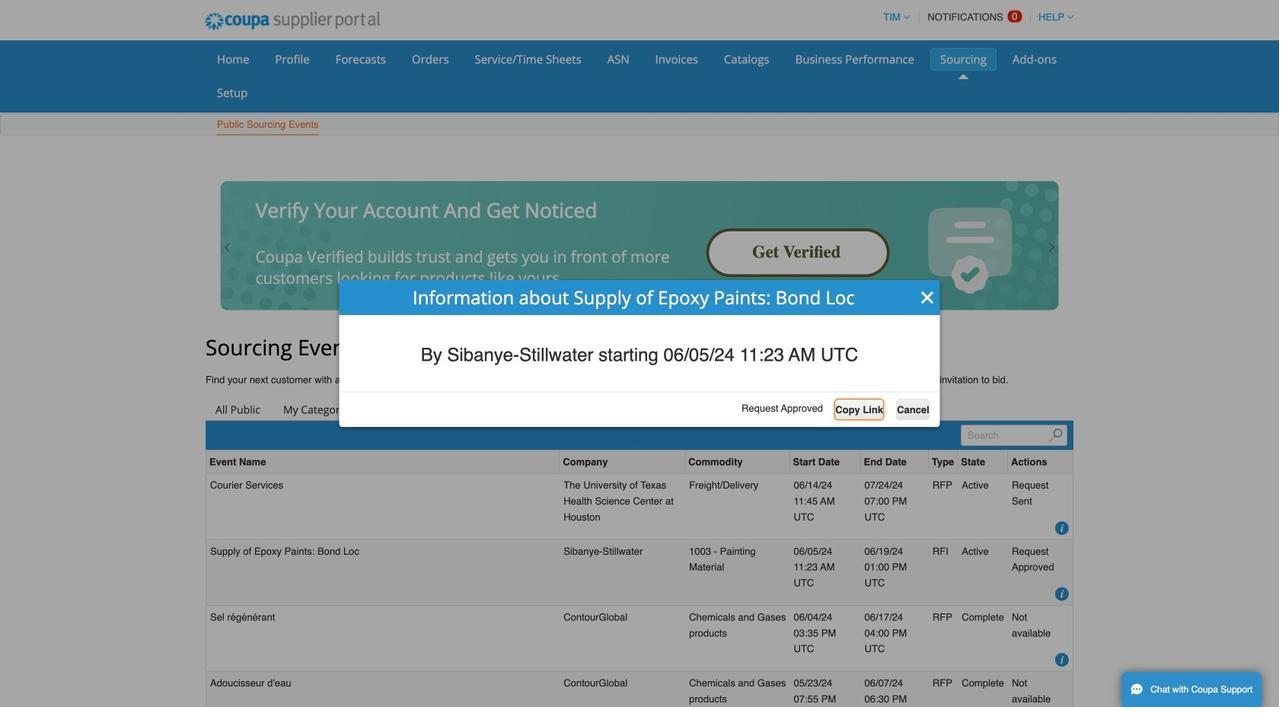 Task type: locate. For each thing, give the bounding box(es) containing it.
tab list
[[206, 399, 1074, 421]]

previous image
[[222, 241, 234, 254]]

information about supply of epoxy paints: bond loc dialog
[[339, 280, 940, 427]]

company element
[[560, 451, 686, 474]]

type element
[[929, 451, 958, 474]]

end date element
[[861, 451, 929, 474]]

search image
[[1049, 429, 1063, 443]]

start date element
[[790, 451, 861, 474]]

close image
[[920, 290, 936, 305]]



Task type: vqa. For each thing, say whether or not it's contained in the screenshot.
navigation
no



Task type: describe. For each thing, give the bounding box(es) containing it.
coupa supplier portal image
[[194, 2, 390, 40]]

state element
[[958, 451, 1008, 474]]

actions element
[[1008, 451, 1073, 474]]

event name element
[[206, 451, 560, 474]]

Search text field
[[961, 425, 1068, 446]]

commodity element
[[686, 451, 790, 474]]



